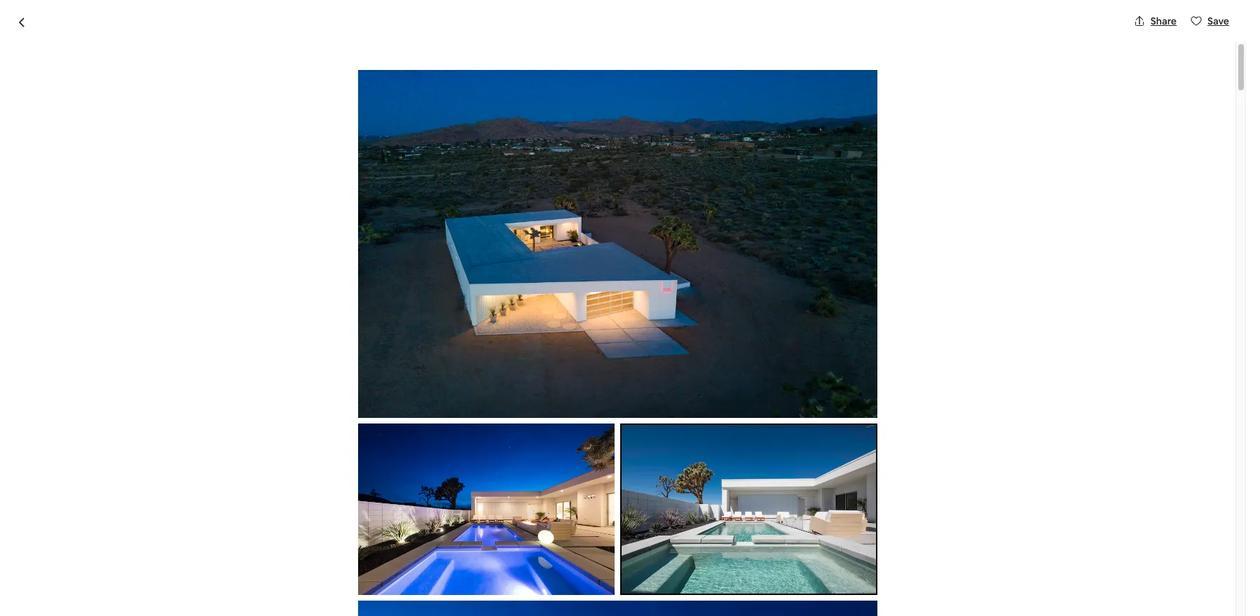 Task type: describe. For each thing, give the bounding box(es) containing it.
hours
[[396, 493, 426, 507]]

work,
[[439, 557, 467, 571]]

maintaining
[[255, 573, 315, 588]]

minimal
[[225, 590, 265, 605]]

on
[[413, 607, 426, 617]]

house
[[238, 557, 270, 571]]

baths
[[397, 342, 426, 357]]

while
[[225, 573, 252, 588]]

charged
[[882, 521, 920, 533]]

in up shops,
[[632, 590, 641, 605]]

than
[[788, 599, 811, 613]]

less
[[766, 599, 786, 613]]

hot
[[512, 607, 530, 617]]

out.
[[558, 573, 579, 588]]

the left 'avg.'
[[814, 599, 831, 613]]

cancellation
[[296, 493, 360, 507]]

2 a from the left
[[526, 557, 532, 571]]

yet inside c-house is a modern desert architecture work, situated in a residential neighborhood while maintaining the feeling of cool isolation whether indoors or out. the decor is minimal yet comfortable, with every amenity and detail kept in mind. swim laps in the courtyard pool or relax with the jets on in the in-ground hot tub.restaurants, shops,
[[268, 590, 285, 605]]

ground
[[473, 607, 510, 617]]

keypad.
[[389, 463, 424, 476]]

free
[[270, 493, 293, 507]]

the left jets
[[372, 607, 389, 617]]

swim
[[578, 590, 606, 605]]

are
[[894, 585, 910, 599]]

jets
[[391, 607, 410, 617]]

room
[[279, 416, 303, 428]]

with inside dedicated workspace a room with wifi that's well-suited for working.
[[306, 416, 325, 428]]

save button
[[1185, 9, 1235, 33]]

0 vertical spatial is
[[273, 557, 280, 571]]

decor
[[603, 573, 634, 588]]

every
[[381, 590, 410, 605]]

check yourself in with the keypad.
[[270, 463, 424, 476]]

dedicated
[[270, 397, 326, 412]]

reserve button
[[766, 476, 992, 510]]

isolation
[[412, 573, 455, 588]]

c-
[[225, 557, 238, 571]]

11/24/2023 button
[[766, 386, 992, 425]]

share button
[[1128, 9, 1182, 33]]

free cancellation for 48 hours
[[270, 493, 426, 507]]

·
[[383, 342, 386, 357]]

wifi
[[327, 416, 343, 428]]

c-house, pool+spa in joshua tree image 2 image
[[623, 0, 814, 134]]

shops,
[[619, 607, 652, 617]]

relax
[[320, 607, 344, 617]]

courtyard pool and lounge chairs area image
[[820, 139, 1010, 297]]

indoors
[[504, 573, 542, 588]]

0 horizontal spatial or
[[306, 607, 317, 617]]

c-house is a modern desert architecture work, situated in a residential neighborhood while maintaining the feeling of cool isolation whether indoors or out. the decor is minimal yet comfortable, with every amenity and detail kept in mind. swim laps in the courtyard pool or relax with the jets on in the in-ground hot tub.restaurants, shops, 
[[225, 557, 676, 617]]

the left keypad.
[[371, 463, 386, 476]]

home
[[271, 318, 313, 338]]

before
[[791, 357, 821, 369]]

the
[[581, 573, 601, 588]]

won't
[[841, 521, 866, 533]]

with right relax
[[347, 607, 369, 617]]

nightly
[[857, 599, 892, 613]]

yourself
[[301, 463, 337, 476]]

avg.
[[834, 599, 855, 613]]

last
[[766, 613, 785, 617]]

lower
[[766, 585, 799, 599]]

tub.restaurants,
[[532, 607, 617, 617]]

in-
[[459, 607, 473, 617]]

the left in-
[[440, 607, 457, 617]]

price.
[[801, 585, 831, 599]]

in right on
[[428, 607, 437, 617]]

in right yourself on the left bottom
[[340, 463, 347, 476]]

dedicated workspace a room with wifi that's well-suited for working.
[[270, 397, 478, 428]]

0 horizontal spatial for
[[362, 493, 378, 507]]

somewhere management
[[392, 318, 578, 338]]



Task type: locate. For each thing, give the bounding box(es) containing it.
a
[[270, 416, 277, 428]]

desert
[[335, 557, 369, 571]]

somewhere management is a superhost. learn more about somewhere management. image
[[644, 319, 683, 358], [644, 319, 683, 358]]

0 vertical spatial of
[[375, 573, 386, 588]]

suited
[[394, 416, 422, 428]]

1 horizontal spatial yet
[[922, 521, 936, 533]]

60
[[787, 613, 800, 617]]

of left 'cool'
[[375, 573, 386, 588]]

a up maintaining
[[283, 557, 289, 571]]

dates
[[862, 585, 891, 599]]

laps
[[609, 590, 629, 605]]

feeling
[[337, 573, 372, 588]]

kept
[[510, 590, 534, 605]]

share
[[1151, 15, 1177, 27]]

days.
[[803, 613, 829, 617]]

the right rate
[[931, 599, 949, 613]]

spa and pool image
[[623, 139, 814, 297], [621, 424, 878, 596], [621, 424, 878, 596]]

lower price.
[[766, 585, 831, 599]]

48
[[380, 493, 394, 507]]

1 vertical spatial is
[[636, 573, 644, 588]]

mind.
[[547, 590, 576, 605]]

2
[[388, 342, 394, 357]]

of
[[375, 573, 386, 588], [918, 599, 929, 613]]

the
[[371, 463, 386, 476], [317, 573, 335, 588], [643, 590, 661, 605], [814, 599, 831, 613], [931, 599, 949, 613], [372, 607, 389, 617], [440, 607, 457, 617]]

entire home hosted by somewhere management 3 beds · 2 baths
[[225, 318, 578, 357]]

the up comfortable,
[[317, 573, 335, 588]]

residential
[[534, 557, 588, 571]]

of inside your dates are $920 less than the avg. nightly rate of the last 60 days.
[[918, 599, 929, 613]]

0 horizontal spatial of
[[375, 573, 386, 588]]

0 vertical spatial yet
[[922, 521, 936, 533]]

courtyard
[[225, 607, 278, 617]]

pool and spa at courtyard image
[[820, 0, 1010, 134], [358, 602, 878, 617], [358, 602, 878, 617]]

reserve
[[858, 485, 900, 500]]

1 horizontal spatial or
[[545, 573, 556, 588]]

1 a from the left
[[283, 557, 289, 571]]

workspace
[[328, 397, 386, 412]]

you
[[822, 521, 839, 533]]

neighborhood
[[590, 557, 664, 571]]

c-house, pool+spa in joshua tree image 1 image
[[225, 0, 618, 297]]

1 horizontal spatial is
[[636, 573, 644, 588]]

your
[[836, 585, 860, 599]]

0 vertical spatial for
[[424, 416, 437, 428]]

and
[[457, 590, 476, 605]]

3
[[346, 342, 352, 357]]

with down feeling
[[357, 590, 379, 605]]

0 horizontal spatial a
[[283, 557, 289, 571]]

architecture
[[371, 557, 437, 571]]

modern
[[291, 557, 332, 571]]

well-
[[373, 416, 394, 428]]

0 vertical spatial or
[[545, 573, 556, 588]]

of inside c-house is a modern desert architecture work, situated in a residential neighborhood while maintaining the feeling of cool isolation whether indoors or out. the decor is minimal yet comfortable, with every amenity and detail kept in mind. swim laps in the courtyard pool or relax with the jets on in the in-ground hot tub.restaurants, shops,
[[375, 573, 386, 588]]

with left wifi
[[306, 416, 325, 428]]

1 vertical spatial or
[[306, 607, 317, 617]]

for left 48
[[362, 493, 378, 507]]

in up indoors at left
[[515, 557, 523, 571]]

for
[[424, 416, 437, 428], [362, 493, 378, 507]]

1 vertical spatial yet
[[268, 590, 285, 605]]

pool
[[281, 607, 304, 617]]

save
[[1208, 15, 1229, 27]]

working.
[[439, 416, 478, 428]]

or left out.
[[545, 573, 556, 588]]

1 vertical spatial of
[[918, 599, 929, 613]]

$4,480
[[766, 336, 816, 356]]

your dates are $920 less than the avg. nightly rate of the last 60 days.
[[766, 585, 949, 617]]

dialog containing share
[[0, 0, 1246, 617]]

rate
[[895, 599, 916, 613]]

1 vertical spatial for
[[362, 493, 378, 507]]

yet down maintaining
[[268, 590, 285, 605]]

1 horizontal spatial for
[[424, 416, 437, 428]]

that's
[[345, 416, 371, 428]]

by
[[370, 318, 388, 338]]

listing image 1 image
[[358, 70, 878, 418], [358, 70, 878, 418]]

situated
[[470, 557, 512, 571]]

entire
[[225, 318, 268, 338]]

$4,480 $3,560 total before taxes
[[766, 336, 869, 369]]

0 horizontal spatial yet
[[268, 590, 285, 605]]

of right rate
[[918, 599, 929, 613]]

is
[[273, 557, 280, 571], [636, 573, 644, 588]]

amenity
[[412, 590, 454, 605]]

whether
[[458, 573, 501, 588]]

yet
[[922, 521, 936, 533], [268, 590, 285, 605]]

listing image 2 image
[[358, 424, 615, 596], [358, 424, 615, 596]]

$920
[[913, 585, 939, 599]]

1 horizontal spatial a
[[526, 557, 532, 571]]

or
[[545, 573, 556, 588], [306, 607, 317, 617]]

in right kept
[[536, 590, 545, 605]]

you won't be charged yet
[[822, 521, 936, 533]]

is down neighborhood at bottom
[[636, 573, 644, 588]]

dialog
[[0, 0, 1246, 617]]

total
[[766, 357, 789, 369]]

with up 'free cancellation for 48 hours'
[[349, 463, 369, 476]]

hosted
[[316, 318, 367, 338]]

yet right charged
[[922, 521, 936, 533]]

a up indoors at left
[[526, 557, 532, 571]]

taxes
[[823, 357, 848, 369]]

1 horizontal spatial of
[[918, 599, 929, 613]]

check
[[270, 463, 299, 476]]

11/24/2023
[[775, 404, 824, 417]]

for inside dedicated workspace a room with wifi that's well-suited for working.
[[424, 416, 437, 428]]

cool
[[388, 573, 410, 588]]

comfortable,
[[287, 590, 354, 605]]

be
[[868, 521, 880, 533]]

in
[[340, 463, 347, 476], [515, 557, 523, 571], [536, 590, 545, 605], [632, 590, 641, 605], [428, 607, 437, 617]]

the up shops,
[[643, 590, 661, 605]]

0 horizontal spatial is
[[273, 557, 280, 571]]

for right suited
[[424, 416, 437, 428]]

$3,560
[[819, 336, 869, 356]]

beds
[[355, 342, 381, 357]]

or down comfortable,
[[306, 607, 317, 617]]

with
[[306, 416, 325, 428], [349, 463, 369, 476], [357, 590, 379, 605], [347, 607, 369, 617]]

is up maintaining
[[273, 557, 280, 571]]

detail
[[479, 590, 508, 605]]



Task type: vqa. For each thing, say whether or not it's contained in the screenshot.
the rightmost or
yes



